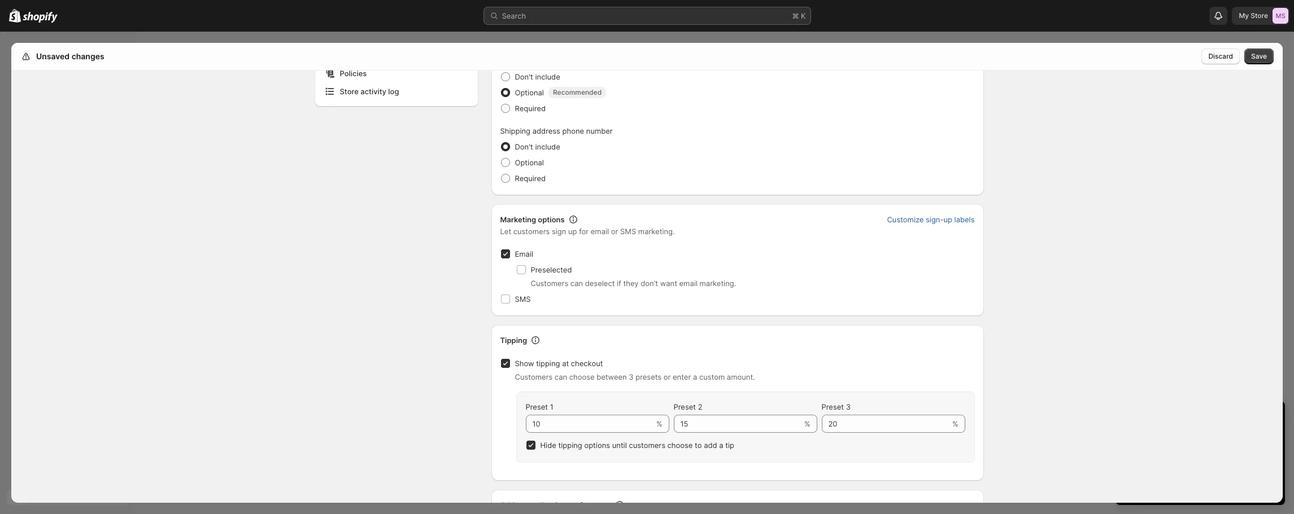 Task type: vqa. For each thing, say whether or not it's contained in the screenshot.
Dialog
yes



Task type: locate. For each thing, give the bounding box(es) containing it.
customers
[[514, 227, 550, 236], [629, 441, 666, 450]]

1 vertical spatial required
[[515, 174, 546, 183]]

tipping for show
[[536, 359, 560, 369]]

options
[[538, 215, 565, 224], [585, 441, 610, 450]]

1 vertical spatial up
[[569, 227, 577, 236]]

don't include down address
[[515, 142, 561, 151]]

choose left to
[[668, 441, 693, 450]]

0 vertical spatial or
[[611, 227, 619, 236]]

tipping
[[500, 336, 527, 345]]

email
[[591, 227, 609, 236], [680, 279, 698, 288]]

1 vertical spatial email
[[680, 279, 698, 288]]

checkout
[[571, 359, 603, 369]]

deselect
[[585, 279, 615, 288]]

sms down preselected
[[515, 295, 531, 304]]

recommended
[[553, 88, 602, 97]]

choose down the "checkout"
[[570, 373, 595, 382]]

store activity log link
[[322, 84, 471, 99]]

2 % from the left
[[805, 420, 811, 429]]

0 vertical spatial choose
[[570, 373, 595, 382]]

marketing. for let customers sign up for email or sms marketing.
[[639, 227, 675, 236]]

0 vertical spatial a
[[693, 373, 698, 382]]

marketing. up don't
[[639, 227, 675, 236]]

between
[[597, 373, 627, 382]]

0 vertical spatial 3
[[629, 373, 634, 382]]

3 left presets
[[629, 373, 634, 382]]

1 vertical spatial include
[[535, 142, 561, 151]]

save
[[1252, 52, 1268, 60]]

0 horizontal spatial choose
[[570, 373, 595, 382]]

tipping
[[536, 359, 560, 369], [559, 441, 583, 450]]

email right want
[[680, 279, 698, 288]]

3 up preset 3 text field
[[846, 403, 851, 412]]

optional down the shipping
[[515, 158, 544, 167]]

policies link
[[322, 66, 471, 81]]

0 vertical spatial email
[[591, 227, 609, 236]]

⌘ k
[[793, 11, 806, 20]]

preset 3
[[822, 403, 851, 412]]

tipping for hide
[[559, 441, 583, 450]]

marketing options
[[500, 215, 565, 224]]

required up the shipping
[[515, 104, 546, 113]]

1 horizontal spatial marketing.
[[700, 279, 737, 288]]

0 horizontal spatial or
[[611, 227, 619, 236]]

preselected
[[531, 266, 572, 275]]

0 vertical spatial required
[[515, 104, 546, 113]]

a for add
[[720, 441, 724, 450]]

0 vertical spatial don't
[[515, 72, 533, 81]]

store down policies
[[340, 87, 359, 96]]

0 horizontal spatial marketing.
[[639, 227, 675, 236]]

3 preset from the left
[[822, 403, 844, 412]]

1 % from the left
[[657, 420, 663, 429]]

1 optional from the top
[[515, 88, 544, 97]]

2 optional from the top
[[515, 158, 544, 167]]

customers down marketing options
[[514, 227, 550, 236]]

a right enter
[[693, 373, 698, 382]]

1 vertical spatial options
[[585, 441, 610, 450]]

customers for customers can choose between 3 presets or enter a custom amount.
[[515, 373, 553, 382]]

or for presets
[[664, 373, 671, 382]]

0 horizontal spatial customers
[[514, 227, 550, 236]]

% for preset 3
[[953, 420, 959, 429]]

Preset 1 text field
[[526, 415, 654, 434]]

0 horizontal spatial a
[[693, 373, 698, 382]]

1 horizontal spatial a
[[720, 441, 724, 450]]

until
[[613, 441, 627, 450]]

Preset 3 text field
[[822, 415, 951, 434]]

customers can choose between 3 presets or enter a custom amount.
[[515, 373, 755, 382]]

tipping left at
[[536, 359, 560, 369]]

1 horizontal spatial preset
[[674, 403, 696, 412]]

0 vertical spatial customers
[[531, 279, 569, 288]]

don't
[[515, 72, 533, 81], [515, 142, 533, 151]]

1
[[550, 403, 554, 412]]

0 vertical spatial optional
[[515, 88, 544, 97]]

1 vertical spatial don't include
[[515, 142, 561, 151]]

1 horizontal spatial customers
[[629, 441, 666, 450]]

up left labels
[[944, 215, 953, 224]]

1 include from the top
[[535, 72, 561, 81]]

1 preset from the left
[[526, 403, 548, 412]]

1 horizontal spatial sms
[[621, 227, 637, 236]]

preset left 2
[[674, 403, 696, 412]]

presets
[[636, 373, 662, 382]]

0 vertical spatial marketing.
[[639, 227, 675, 236]]

address
[[533, 127, 561, 136]]

sms
[[621, 227, 637, 236], [515, 295, 531, 304]]

required
[[515, 104, 546, 113], [515, 174, 546, 183]]

%
[[657, 420, 663, 429], [805, 420, 811, 429], [953, 420, 959, 429]]

can down show tipping at checkout
[[555, 373, 567, 382]]

customers down preselected
[[531, 279, 569, 288]]

up
[[944, 215, 953, 224], [569, 227, 577, 236]]

sign-
[[926, 215, 944, 224]]

Preset 2 text field
[[674, 415, 803, 434]]

1 vertical spatial or
[[664, 373, 671, 382]]

1 vertical spatial choose
[[668, 441, 693, 450]]

1 vertical spatial store
[[340, 87, 359, 96]]

1 vertical spatial can
[[555, 373, 567, 382]]

or left enter
[[664, 373, 671, 382]]

1 vertical spatial marketing.
[[700, 279, 737, 288]]

email right for
[[591, 227, 609, 236]]

log
[[388, 87, 399, 96]]

let
[[500, 227, 512, 236]]

preset 1
[[526, 403, 554, 412]]

options up sign
[[538, 215, 565, 224]]

tip
[[726, 441, 735, 450]]

0 horizontal spatial can
[[555, 373, 567, 382]]

1 horizontal spatial or
[[664, 373, 671, 382]]

tipping right hide
[[559, 441, 583, 450]]

don't include up the recommended
[[515, 72, 561, 81]]

or
[[611, 227, 619, 236], [664, 373, 671, 382]]

0 horizontal spatial email
[[591, 227, 609, 236]]

0 vertical spatial don't include
[[515, 72, 561, 81]]

customize sign-up labels link
[[881, 212, 982, 228]]

a
[[693, 373, 698, 382], [720, 441, 724, 450]]

options left until
[[585, 441, 610, 450]]

policies
[[340, 69, 367, 78]]

1 horizontal spatial 3
[[846, 403, 851, 412]]

1 don't from the top
[[515, 72, 533, 81]]

0 vertical spatial store
[[1251, 11, 1269, 20]]

up left for
[[569, 227, 577, 236]]

2 horizontal spatial preset
[[822, 403, 844, 412]]

include up the recommended
[[535, 72, 561, 81]]

0 vertical spatial tipping
[[536, 359, 560, 369]]

0 horizontal spatial options
[[538, 215, 565, 224]]

or right for
[[611, 227, 619, 236]]

include down address
[[535, 142, 561, 151]]

3 % from the left
[[953, 420, 959, 429]]

0 vertical spatial include
[[535, 72, 561, 81]]

store right the my
[[1251, 11, 1269, 20]]

1 horizontal spatial up
[[944, 215, 953, 224]]

don't include
[[515, 72, 561, 81], [515, 142, 561, 151]]

0 vertical spatial sms
[[621, 227, 637, 236]]

0 horizontal spatial preset
[[526, 403, 548, 412]]

k
[[801, 11, 806, 20]]

optional up the shipping
[[515, 88, 544, 97]]

1 horizontal spatial %
[[805, 420, 811, 429]]

optional
[[515, 88, 544, 97], [515, 158, 544, 167]]

1 vertical spatial optional
[[515, 158, 544, 167]]

required up marketing options
[[515, 174, 546, 183]]

my store
[[1240, 11, 1269, 20]]

2 preset from the left
[[674, 403, 696, 412]]

marketing.
[[639, 227, 675, 236], [700, 279, 737, 288]]

preset for preset 2
[[674, 403, 696, 412]]

2 horizontal spatial %
[[953, 420, 959, 429]]

1 vertical spatial a
[[720, 441, 724, 450]]

sms right for
[[621, 227, 637, 236]]

include
[[535, 72, 561, 81], [535, 142, 561, 151]]

can left deselect
[[571, 279, 583, 288]]

3 days left in your trial element
[[1116, 431, 1286, 506]]

1 vertical spatial 3
[[846, 403, 851, 412]]

amount.
[[727, 373, 755, 382]]

0 vertical spatial can
[[571, 279, 583, 288]]

marketing. right want
[[700, 279, 737, 288]]

hide
[[541, 441, 557, 450]]

preset for preset 3
[[822, 403, 844, 412]]

1 vertical spatial sms
[[515, 295, 531, 304]]

can for choose
[[555, 373, 567, 382]]

preset left 1 on the bottom left of the page
[[526, 403, 548, 412]]

custom
[[700, 373, 725, 382]]

a left tip
[[720, 441, 724, 450]]

0 horizontal spatial store
[[340, 87, 359, 96]]

choose
[[570, 373, 595, 382], [668, 441, 693, 450]]

customers down show
[[515, 373, 553, 382]]

1 vertical spatial don't
[[515, 142, 533, 151]]

customize sign-up labels
[[888, 215, 975, 224]]

preset
[[526, 403, 548, 412], [674, 403, 696, 412], [822, 403, 844, 412]]

0 vertical spatial options
[[538, 215, 565, 224]]

preset up preset 3 text field
[[822, 403, 844, 412]]

don't down the shipping
[[515, 142, 533, 151]]

3
[[629, 373, 634, 382], [846, 403, 851, 412]]

2 required from the top
[[515, 174, 546, 183]]

number
[[587, 127, 613, 136]]

store
[[1251, 11, 1269, 20], [340, 87, 359, 96]]

customers
[[531, 279, 569, 288], [515, 373, 553, 382]]

changes
[[72, 51, 104, 61]]

0 vertical spatial up
[[944, 215, 953, 224]]

customers right until
[[629, 441, 666, 450]]

1 vertical spatial customers
[[515, 373, 553, 382]]

dialog
[[1288, 43, 1295, 510]]

can
[[571, 279, 583, 288], [555, 373, 567, 382]]

want
[[661, 279, 678, 288]]

a for enter
[[693, 373, 698, 382]]

1 required from the top
[[515, 104, 546, 113]]

1 horizontal spatial can
[[571, 279, 583, 288]]

show
[[515, 359, 534, 369]]

don't up the shipping
[[515, 72, 533, 81]]

they
[[624, 279, 639, 288]]

1 vertical spatial tipping
[[559, 441, 583, 450]]

0 horizontal spatial %
[[657, 420, 663, 429]]

1 vertical spatial customers
[[629, 441, 666, 450]]



Task type: describe. For each thing, give the bounding box(es) containing it.
labels
[[955, 215, 975, 224]]

at
[[562, 359, 569, 369]]

1 don't include from the top
[[515, 72, 561, 81]]

collection
[[532, 501, 567, 510]]

0 horizontal spatial up
[[569, 227, 577, 236]]

store inside settings dialog
[[340, 87, 359, 96]]

preset for preset 1
[[526, 403, 548, 412]]

shopify image
[[23, 12, 58, 23]]

2 include from the top
[[535, 142, 561, 151]]

my store image
[[1273, 8, 1289, 24]]

0 horizontal spatial 3
[[629, 373, 634, 382]]

settings
[[34, 51, 66, 61]]

phone
[[563, 127, 584, 136]]

discard button
[[1202, 49, 1241, 64]]

search
[[502, 11, 526, 20]]

settings dialog
[[11, 0, 1284, 515]]

1 horizontal spatial email
[[680, 279, 698, 288]]

preset 2
[[674, 403, 703, 412]]

don't
[[641, 279, 658, 288]]

shipping address phone number
[[500, 127, 613, 136]]

if
[[617, 279, 622, 288]]

to
[[695, 441, 702, 450]]

customize
[[888, 215, 924, 224]]

% for preset 1
[[657, 420, 663, 429]]

discard
[[1209, 52, 1234, 60]]

2
[[698, 403, 703, 412]]

up inside 'link'
[[944, 215, 953, 224]]

address collection preferences
[[500, 501, 611, 510]]

email
[[515, 250, 534, 259]]

store activity log
[[340, 87, 399, 96]]

1 horizontal spatial choose
[[668, 441, 693, 450]]

hide tipping options until customers choose to add a tip
[[541, 441, 735, 450]]

shopify image
[[9, 9, 21, 23]]

preferences
[[569, 501, 611, 510]]

0 horizontal spatial sms
[[515, 295, 531, 304]]

show tipping at checkout
[[515, 359, 603, 369]]

let customers sign up for email or sms marketing.
[[500, 227, 675, 236]]

% for preset 2
[[805, 420, 811, 429]]

unsaved
[[36, 51, 70, 61]]

1 horizontal spatial store
[[1251, 11, 1269, 20]]

or for email
[[611, 227, 619, 236]]

⌘
[[793, 11, 799, 20]]

sign
[[552, 227, 567, 236]]

for
[[579, 227, 589, 236]]

activity
[[361, 87, 387, 96]]

2 don't from the top
[[515, 142, 533, 151]]

marketing. for customers can deselect if they don't want email marketing.
[[700, 279, 737, 288]]

0 vertical spatial customers
[[514, 227, 550, 236]]

customers for customers can deselect if they don't want email marketing.
[[531, 279, 569, 288]]

unsaved changes
[[36, 51, 104, 61]]

can for deselect
[[571, 279, 583, 288]]

1 horizontal spatial options
[[585, 441, 610, 450]]

address
[[500, 501, 530, 510]]

add
[[704, 441, 718, 450]]

marketing
[[500, 215, 536, 224]]

shipping
[[500, 127, 531, 136]]

2 don't include from the top
[[515, 142, 561, 151]]

enter
[[673, 373, 691, 382]]

customers can deselect if they don't want email marketing.
[[531, 279, 737, 288]]

save button
[[1245, 49, 1275, 64]]

my
[[1240, 11, 1250, 20]]



